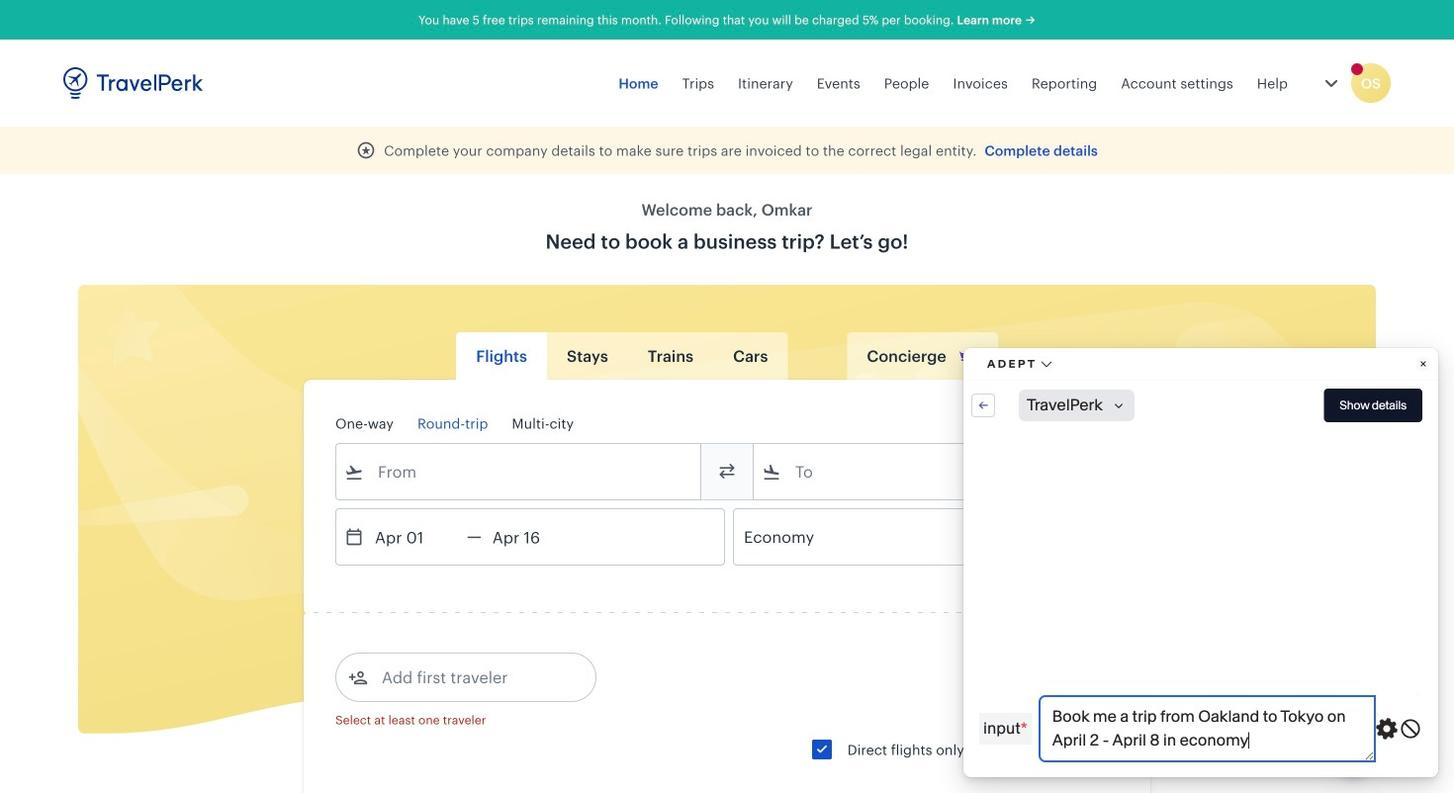 Task type: describe. For each thing, give the bounding box(es) containing it.
Add first traveler search field
[[368, 662, 574, 694]]

Depart text field
[[364, 510, 467, 565]]



Task type: locate. For each thing, give the bounding box(es) containing it.
To search field
[[782, 456, 1092, 488]]

From search field
[[364, 456, 675, 488]]

Return text field
[[482, 510, 585, 565]]



